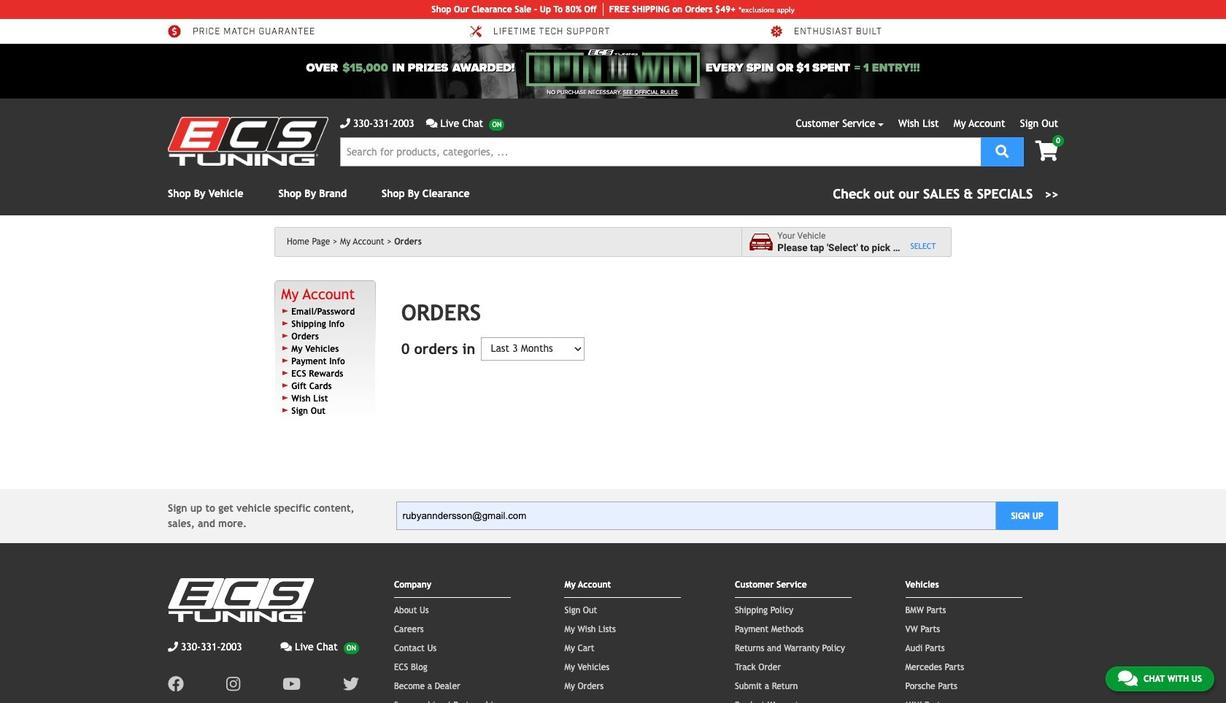 Task type: locate. For each thing, give the bounding box(es) containing it.
twitter logo image
[[343, 676, 359, 692]]

shopping cart image
[[1036, 141, 1059, 161]]

ecs tuning image
[[168, 117, 329, 166], [168, 578, 314, 622]]

comments image
[[426, 118, 438, 129]]

youtube logo image
[[283, 676, 301, 692]]

0 horizontal spatial comments image
[[281, 641, 292, 652]]

1 vertical spatial ecs tuning image
[[168, 578, 314, 622]]

search image
[[996, 144, 1009, 157]]

1 horizontal spatial comments image
[[1118, 670, 1138, 687]]

1 ecs tuning image from the top
[[168, 117, 329, 166]]

2 ecs tuning image from the top
[[168, 578, 314, 622]]

Email email field
[[396, 502, 997, 530]]

Search text field
[[340, 137, 981, 166]]

phone image
[[168, 641, 178, 652]]

comments image
[[281, 641, 292, 652], [1118, 670, 1138, 687]]

0 vertical spatial ecs tuning image
[[168, 117, 329, 166]]



Task type: vqa. For each thing, say whether or not it's contained in the screenshot.
the rightmost comments icon
yes



Task type: describe. For each thing, give the bounding box(es) containing it.
0 vertical spatial comments image
[[281, 641, 292, 652]]

instagram logo image
[[226, 676, 240, 692]]

1 vertical spatial comments image
[[1118, 670, 1138, 687]]

ecs tuning 'spin to win' contest logo image
[[526, 50, 700, 86]]

facebook logo image
[[168, 676, 184, 692]]

phone image
[[340, 118, 350, 129]]



